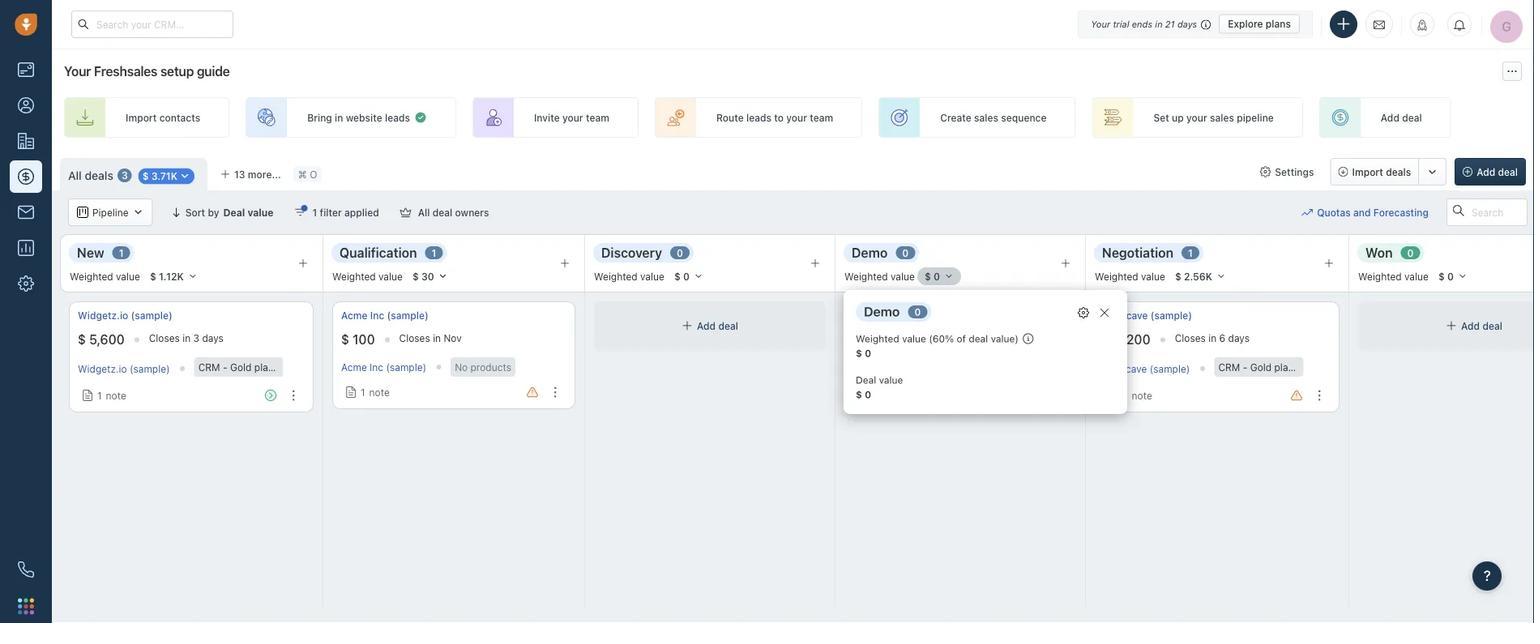 Task type: describe. For each thing, give the bounding box(es) containing it.
plan for 5,600
[[254, 362, 274, 373]]

Search your CRM... text field
[[71, 11, 234, 38]]

weighted for demo
[[845, 271, 888, 282]]

⌘
[[298, 169, 307, 180]]

1 down $ 5,600
[[97, 390, 102, 401]]

1 right new
[[119, 247, 124, 259]]

crm - gold plan monthly (sample) for $ 5,600
[[198, 362, 357, 373]]

deal inside deal value $ 0
[[856, 375, 877, 386]]

create sales sequence link
[[879, 97, 1076, 138]]

weighted value for demo
[[845, 271, 915, 282]]

settings button
[[1252, 158, 1323, 186]]

your trial ends in 21 days
[[1091, 19, 1198, 29]]

bring in website leads link
[[246, 97, 456, 138]]

1 sales from the left
[[975, 112, 999, 123]]

note for $ 5,600
[[106, 390, 126, 401]]

up
[[1172, 112, 1184, 123]]

website
[[346, 112, 382, 123]]

explore plans link
[[1220, 14, 1300, 34]]

1 team from the left
[[586, 112, 610, 123]]

your inside the set up your sales pipeline 'link'
[[1187, 112, 1208, 123]]

1 filter applied button
[[284, 199, 390, 226]]

weighted for discovery
[[594, 271, 638, 282]]

invite your team link
[[473, 97, 639, 138]]

all for deal
[[418, 207, 430, 218]]

add inside button
[[1477, 166, 1496, 178]]

settings
[[1276, 166, 1315, 178]]

all deals link
[[68, 168, 113, 184]]

products
[[471, 362, 512, 373]]

your inside route leads to your team 'link'
[[787, 112, 807, 123]]

set up your sales pipeline
[[1154, 112, 1274, 123]]

new
[[77, 245, 104, 260]]

o
[[310, 169, 317, 180]]

deal value $ 0
[[856, 375, 904, 401]]

1 leads from the left
[[385, 112, 410, 123]]

plans
[[1266, 18, 1292, 30]]

forecasting
[[1374, 207, 1429, 218]]

crm for $ 5,600
[[198, 362, 220, 373]]

sort by deal value
[[185, 207, 274, 218]]

set up your sales pipeline link
[[1092, 97, 1304, 138]]

$ 3.71k
[[142, 170, 178, 182]]

$ 0 button for won
[[1432, 268, 1476, 285]]

6
[[1220, 333, 1226, 344]]

1 inc from the top
[[370, 310, 385, 321]]

weighted value (60% of deal value)
[[856, 333, 1019, 345]]

5,600
[[89, 332, 125, 348]]

30
[[422, 271, 434, 282]]

of
[[957, 333, 966, 345]]

2 widgetz.io (sample) from the top
[[78, 363, 170, 375]]

your freshsales setup guide
[[64, 64, 230, 79]]

weighted for qualification
[[332, 271, 376, 282]]

and
[[1354, 207, 1371, 218]]

weighted for new
[[70, 271, 113, 282]]

container_wx8msf4aqz5i3rn1 image inside 1 filter applied button
[[295, 207, 306, 218]]

1.12k
[[159, 271, 184, 282]]

in left 21
[[1156, 19, 1163, 29]]

1 filter applied
[[313, 207, 379, 218]]

value for new
[[116, 271, 140, 282]]

1 up $ 2.56k
[[1189, 247, 1193, 259]]

2 acme from the top
[[341, 362, 367, 373]]

100
[[353, 332, 375, 348]]

leads inside 'link'
[[747, 112, 772, 123]]

value for demo
[[891, 271, 915, 282]]

$ 0 for won
[[1439, 271, 1454, 282]]

2 techcave (sample) link from the top
[[1104, 363, 1191, 375]]

$ 5,600
[[78, 332, 125, 348]]

3 for deals
[[122, 170, 128, 181]]

$ 3.71k button
[[138, 168, 195, 184]]

1 down $ 3,200
[[1124, 390, 1128, 401]]

to
[[774, 112, 784, 123]]

container_wx8msf4aqz5i3rn1 image inside $ 3.71k button
[[179, 170, 191, 182]]

pipeline
[[1237, 112, 1274, 123]]

no
[[455, 362, 468, 373]]

bring
[[307, 112, 332, 123]]

13 more... button
[[212, 163, 290, 186]]

guide
[[197, 64, 230, 79]]

more...
[[248, 169, 281, 180]]

1 down the 100
[[361, 387, 365, 398]]

all deal owners button
[[390, 199, 500, 226]]

weighted value for new
[[70, 271, 140, 282]]

import deals button
[[1331, 158, 1420, 186]]

trial
[[1113, 19, 1130, 29]]

add deal button
[[1455, 158, 1527, 186]]

crm - gold plan monthly (sample) for $ 3,200
[[1219, 362, 1377, 373]]

$ 1.12k button
[[143, 268, 205, 285]]

2.56k
[[1184, 271, 1213, 282]]

closes in 6 days
[[1175, 333, 1250, 344]]

route
[[717, 112, 744, 123]]

3.71k
[[151, 170, 178, 182]]

$ 0 button for discovery
[[667, 268, 711, 285]]

owners
[[455, 207, 489, 218]]

negotiation
[[1103, 245, 1174, 260]]

create
[[941, 112, 972, 123]]

$ 0 button for demo
[[918, 268, 962, 285]]

$ inside '$ 30' button
[[413, 271, 419, 282]]

in right bring
[[335, 112, 343, 123]]

(60%
[[929, 333, 954, 345]]

$ 30
[[413, 271, 434, 282]]

your inside invite your team link
[[563, 112, 583, 123]]

your for your freshsales setup guide
[[64, 64, 91, 79]]

ends
[[1132, 19, 1153, 29]]

weighted inside demo dialog
[[856, 333, 900, 345]]

2 techcave from the top
[[1104, 363, 1147, 375]]

1 widgetz.io (sample) from the top
[[78, 310, 172, 321]]

2 widgetz.io (sample) link from the top
[[78, 363, 170, 375]]

applied
[[345, 207, 379, 218]]

13
[[234, 169, 245, 180]]

value for negotiation
[[1142, 271, 1166, 282]]

$ 2.56k
[[1176, 271, 1213, 282]]

Search field
[[1447, 199, 1528, 226]]

$ 3.71k button
[[134, 166, 199, 185]]

⌘ o
[[298, 169, 317, 180]]

gold for $ 5,600
[[230, 362, 252, 373]]

days for $ 5,600
[[202, 333, 224, 344]]

in for new
[[183, 333, 191, 344]]

create sales sequence
[[941, 112, 1047, 123]]

plan for 3,200
[[1275, 362, 1294, 373]]

container_wx8msf4aqz5i3rn1 image inside settings "popup button"
[[1260, 166, 1271, 178]]

value for won
[[1405, 271, 1429, 282]]

import deals group
[[1331, 158, 1447, 186]]

$ 100
[[341, 332, 375, 348]]

- for $ 3,200
[[1243, 362, 1248, 373]]

1 note for $ 100
[[361, 387, 390, 398]]

setup
[[160, 64, 194, 79]]

gold for $ 3,200
[[1251, 362, 1272, 373]]

explore
[[1228, 18, 1264, 30]]



Task type: vqa. For each thing, say whether or not it's contained in the screenshot.
* for Deal value *
no



Task type: locate. For each thing, give the bounding box(es) containing it.
filter
[[320, 207, 342, 218]]

1 horizontal spatial gold
[[1251, 362, 1272, 373]]

0 horizontal spatial leads
[[385, 112, 410, 123]]

1 inside button
[[313, 207, 317, 218]]

your left trial at top right
[[1091, 19, 1111, 29]]

1
[[313, 207, 317, 218], [119, 247, 124, 259], [432, 247, 437, 259], [1189, 247, 1193, 259], [361, 387, 365, 398], [97, 390, 102, 401], [1124, 390, 1128, 401]]

add deal inside add deal button
[[1477, 166, 1519, 178]]

1 vertical spatial demo
[[864, 304, 900, 320]]

in
[[1156, 19, 1163, 29], [335, 112, 343, 123], [183, 333, 191, 344], [433, 333, 441, 344], [1209, 333, 1217, 344]]

container_wx8msf4aqz5i3rn1 image inside all deal owners button
[[400, 207, 412, 218]]

5 weighted value from the left
[[1095, 271, 1166, 282]]

inc up the 100
[[370, 310, 385, 321]]

0 horizontal spatial note
[[106, 390, 126, 401]]

demo
[[852, 245, 888, 260], [864, 304, 900, 320]]

value)
[[991, 333, 1019, 345]]

widgetz.io (sample) link up 5,600
[[78, 309, 172, 323]]

0 horizontal spatial -
[[223, 362, 228, 373]]

1 horizontal spatial crm - gold plan monthly (sample)
[[1219, 362, 1377, 373]]

days for $ 3,200
[[1229, 333, 1250, 344]]

2 team from the left
[[810, 112, 834, 123]]

widgetz.io up $ 5,600
[[78, 310, 128, 321]]

1 horizontal spatial all
[[418, 207, 430, 218]]

leads left to
[[747, 112, 772, 123]]

team right invite at the top left of page
[[586, 112, 610, 123]]

qualification
[[340, 245, 417, 260]]

1 vertical spatial acme
[[341, 362, 367, 373]]

in left 6
[[1209, 333, 1217, 344]]

1 horizontal spatial monthly
[[1297, 362, 1334, 373]]

deal inside demo dialog
[[969, 333, 988, 345]]

2 your from the left
[[787, 112, 807, 123]]

won
[[1366, 245, 1393, 260]]

1 horizontal spatial import
[[1353, 166, 1384, 178]]

1 horizontal spatial 3
[[193, 333, 200, 344]]

1 crm - gold plan monthly (sample) from the left
[[198, 362, 357, 373]]

0 inside deal value $ 0
[[865, 389, 872, 401]]

2 techcave (sample) from the top
[[1104, 363, 1191, 375]]

value down 13 more...
[[248, 207, 274, 218]]

weighted value for won
[[1359, 271, 1429, 282]]

1 - from the left
[[223, 362, 228, 373]]

techcave (sample) link down 3,200 at the bottom right of the page
[[1104, 363, 1191, 375]]

0 vertical spatial deal
[[223, 207, 245, 218]]

1 acme inc (sample) link from the top
[[341, 309, 429, 323]]

what's new image
[[1417, 19, 1429, 31]]

days right 21
[[1178, 19, 1198, 29]]

widgetz.io (sample) link
[[78, 309, 172, 323], [78, 363, 170, 375]]

closes for $ 3,200
[[1175, 333, 1206, 344]]

$ 30 button
[[405, 268, 455, 285]]

1 horizontal spatial 1 note
[[361, 387, 390, 398]]

import contacts
[[126, 112, 200, 123]]

acme up $ 100
[[341, 310, 368, 321]]

team
[[586, 112, 610, 123], [810, 112, 834, 123]]

acme inc (sample) link
[[341, 309, 429, 323], [341, 362, 427, 373]]

acme inc (sample) down the 100
[[341, 362, 427, 373]]

crm down 6
[[1219, 362, 1241, 373]]

widgetz.io (sample) link down 5,600
[[78, 363, 170, 375]]

3 $ 0 button from the left
[[1432, 268, 1476, 285]]

2 horizontal spatial $ 0 button
[[1432, 268, 1476, 285]]

1 vertical spatial techcave
[[1104, 363, 1147, 375]]

0 horizontal spatial 3
[[122, 170, 128, 181]]

1 horizontal spatial team
[[810, 112, 834, 123]]

0 horizontal spatial plan
[[254, 362, 274, 373]]

$ inside deal value $ 0
[[856, 389, 863, 401]]

days down $ 1.12k button
[[202, 333, 224, 344]]

$ 0 for discovery
[[674, 271, 690, 282]]

demo inside dialog
[[864, 304, 900, 320]]

quotas and forecasting link
[[1302, 199, 1446, 226]]

0 horizontal spatial all
[[68, 169, 82, 182]]

0 vertical spatial techcave (sample)
[[1104, 310, 1193, 321]]

2 widgetz.io from the top
[[78, 363, 127, 375]]

21
[[1166, 19, 1175, 29]]

in down $ 1.12k button
[[183, 333, 191, 344]]

sales right create
[[975, 112, 999, 123]]

$ 0
[[674, 271, 690, 282], [925, 271, 940, 282], [1439, 271, 1454, 282], [856, 348, 872, 359]]

crm for $ 3,200
[[1219, 362, 1241, 373]]

contacts
[[159, 112, 200, 123]]

value down the negotiation
[[1142, 271, 1166, 282]]

pipeline
[[92, 207, 129, 218]]

acme inc (sample) link up the 100
[[341, 309, 429, 323]]

0 horizontal spatial crm - gold plan monthly (sample)
[[198, 362, 357, 373]]

1 vertical spatial acme inc (sample) link
[[341, 362, 427, 373]]

nov
[[444, 333, 462, 344]]

sequence
[[1002, 112, 1047, 123]]

add deal link
[[1320, 97, 1452, 138]]

techcave (sample) up 3,200 at the bottom right of the page
[[1104, 310, 1193, 321]]

container_wx8msf4aqz5i3rn1 image inside bring in website leads link
[[414, 111, 427, 124]]

1 acme inc (sample) from the top
[[341, 310, 429, 321]]

import up quotas and forecasting
[[1353, 166, 1384, 178]]

deal inside add deal link
[[1403, 112, 1423, 123]]

0 horizontal spatial 1 note
[[97, 390, 126, 401]]

weighted for negotiation
[[1095, 271, 1139, 282]]

2 - from the left
[[1243, 362, 1248, 373]]

monthly for 3,200
[[1297, 362, 1334, 373]]

0 vertical spatial all
[[68, 169, 82, 182]]

note down 5,600
[[106, 390, 126, 401]]

phone element
[[10, 554, 42, 586]]

pipeline button
[[68, 199, 153, 226]]

in for qualification
[[433, 333, 441, 344]]

1 vertical spatial widgetz.io (sample) link
[[78, 363, 170, 375]]

deal inside add deal button
[[1499, 166, 1519, 178]]

your right invite at the top left of page
[[563, 112, 583, 123]]

1 widgetz.io from the top
[[78, 310, 128, 321]]

0 vertical spatial techcave
[[1104, 310, 1148, 321]]

container_wx8msf4aqz5i3rn1 image inside quotas and forecasting link
[[1302, 207, 1314, 218]]

deals for import
[[1387, 166, 1412, 178]]

1 vertical spatial inc
[[370, 362, 384, 373]]

all deal owners
[[418, 207, 489, 218]]

container_wx8msf4aqz5i3rn1 image
[[414, 111, 427, 124], [1260, 166, 1271, 178], [179, 170, 191, 182], [77, 207, 88, 218], [133, 207, 144, 218], [295, 207, 306, 218], [400, 207, 412, 218], [682, 320, 693, 332], [1446, 320, 1458, 332], [345, 387, 357, 398], [82, 390, 93, 401]]

1 acme from the top
[[341, 310, 368, 321]]

1 horizontal spatial closes
[[399, 333, 430, 344]]

3,200
[[1116, 332, 1151, 348]]

1 horizontal spatial -
[[1243, 362, 1248, 373]]

techcave (sample) link up 3,200 at the bottom right of the page
[[1104, 309, 1193, 323]]

import inside import deals button
[[1353, 166, 1384, 178]]

2 crm from the left
[[1219, 362, 1241, 373]]

value for discovery
[[641, 271, 665, 282]]

route leads to your team
[[717, 112, 834, 123]]

techcave up $ 3,200
[[1104, 310, 1148, 321]]

weighted for won
[[1359, 271, 1402, 282]]

1 vertical spatial all
[[418, 207, 430, 218]]

widgetz.io down $ 5,600
[[78, 363, 127, 375]]

value left $ 1.12k
[[116, 271, 140, 282]]

1 vertical spatial techcave (sample)
[[1104, 363, 1191, 375]]

0 horizontal spatial import
[[126, 112, 157, 123]]

widgetz.io
[[78, 310, 128, 321], [78, 363, 127, 375]]

sort
[[185, 207, 205, 218]]

deals up forecasting in the top right of the page
[[1387, 166, 1412, 178]]

1 monthly from the left
[[277, 362, 314, 373]]

deals inside button
[[1387, 166, 1412, 178]]

all left owners
[[418, 207, 430, 218]]

closes left "nov"
[[399, 333, 430, 344]]

2 leads from the left
[[747, 112, 772, 123]]

- down closes in 6 days
[[1243, 362, 1248, 373]]

3 your from the left
[[1187, 112, 1208, 123]]

explore plans
[[1228, 18, 1292, 30]]

acme
[[341, 310, 368, 321], [341, 362, 367, 373]]

0 vertical spatial widgetz.io
[[78, 310, 128, 321]]

0 horizontal spatial team
[[586, 112, 610, 123]]

1 horizontal spatial days
[[1178, 19, 1198, 29]]

in for negotiation
[[1209, 333, 1217, 344]]

1 vertical spatial acme inc (sample)
[[341, 362, 427, 373]]

acme inc (sample) up the 100
[[341, 310, 429, 321]]

0 vertical spatial demo
[[852, 245, 888, 260]]

acme inc (sample)
[[341, 310, 429, 321], [341, 362, 427, 373]]

1 note for $ 5,600
[[97, 390, 126, 401]]

widgetz.io (sample) up 5,600
[[78, 310, 172, 321]]

import deals
[[1353, 166, 1412, 178]]

closes in 3 days
[[149, 333, 224, 344]]

closes for $ 100
[[399, 333, 430, 344]]

widgetz.io (sample) down 5,600
[[78, 363, 170, 375]]

1 horizontal spatial note
[[369, 387, 390, 398]]

all
[[68, 169, 82, 182], [418, 207, 430, 218]]

techcave (sample) link
[[1104, 309, 1193, 323], [1104, 363, 1191, 375]]

$ 0 for demo
[[925, 271, 940, 282]]

closes left 6
[[1175, 333, 1206, 344]]

1 your from the left
[[563, 112, 583, 123]]

0 vertical spatial techcave (sample) link
[[1104, 309, 1193, 323]]

team right to
[[810, 112, 834, 123]]

1 closes from the left
[[149, 333, 180, 344]]

$ inside $ 2.56k button
[[1176, 271, 1182, 282]]

1 widgetz.io (sample) link from the top
[[78, 309, 172, 323]]

deals for all
[[85, 169, 113, 182]]

- down closes in 3 days
[[223, 362, 228, 373]]

2 crm - gold plan monthly (sample) from the left
[[1219, 362, 1377, 373]]

import for import contacts
[[126, 112, 157, 123]]

your left freshsales
[[64, 64, 91, 79]]

0 horizontal spatial closes
[[149, 333, 180, 344]]

2 acme inc (sample) link from the top
[[341, 362, 427, 373]]

0 horizontal spatial sales
[[975, 112, 999, 123]]

note down 3,200 at the bottom right of the page
[[1132, 390, 1153, 401]]

crm down closes in 3 days
[[198, 362, 220, 373]]

add deal inside add deal link
[[1381, 112, 1423, 123]]

2 horizontal spatial 1 note
[[1124, 390, 1153, 401]]

container_wx8msf4aqz5i3rn1 image
[[1302, 207, 1314, 218], [1078, 307, 1090, 319], [1099, 307, 1111, 319], [1023, 333, 1034, 345]]

0 vertical spatial acme
[[341, 310, 368, 321]]

1 techcave (sample) link from the top
[[1104, 309, 1193, 323]]

in left "nov"
[[433, 333, 441, 344]]

value inside deal value $ 0
[[879, 375, 904, 386]]

1 weighted value from the left
[[70, 271, 140, 282]]

your right to
[[787, 112, 807, 123]]

1 vertical spatial import
[[1353, 166, 1384, 178]]

0 vertical spatial widgetz.io (sample)
[[78, 310, 172, 321]]

your right the up
[[1187, 112, 1208, 123]]

send email image
[[1374, 18, 1386, 31]]

(sample)
[[131, 310, 172, 321], [387, 310, 429, 321], [1151, 310, 1193, 321], [386, 362, 427, 373], [316, 362, 357, 373], [1337, 362, 1377, 373], [130, 363, 170, 375], [1150, 363, 1191, 375]]

2 horizontal spatial your
[[1187, 112, 1208, 123]]

crm
[[198, 362, 220, 373], [1219, 362, 1241, 373]]

inc down the 100
[[370, 362, 384, 373]]

note
[[369, 387, 390, 398], [106, 390, 126, 401], [1132, 390, 1153, 401]]

$ 1.12k
[[150, 271, 184, 282]]

2 gold from the left
[[1251, 362, 1272, 373]]

acme inc (sample) link down the 100
[[341, 362, 427, 373]]

all deals 3
[[68, 169, 128, 182]]

no products
[[455, 362, 512, 373]]

all inside all deal owners button
[[418, 207, 430, 218]]

closes in nov
[[399, 333, 462, 344]]

1 horizontal spatial your
[[1091, 19, 1111, 29]]

bring in website leads
[[307, 112, 410, 123]]

13 more...
[[234, 169, 281, 180]]

0 horizontal spatial deal
[[223, 207, 245, 218]]

1 vertical spatial widgetz.io
[[78, 363, 127, 375]]

invite
[[534, 112, 560, 123]]

0 vertical spatial 3
[[122, 170, 128, 181]]

import left the contacts
[[126, 112, 157, 123]]

1 note down 5,600
[[97, 390, 126, 401]]

sales inside 'link'
[[1210, 112, 1235, 123]]

import inside import contacts 'link'
[[126, 112, 157, 123]]

0 vertical spatial acme inc (sample)
[[341, 310, 429, 321]]

1 horizontal spatial sales
[[1210, 112, 1235, 123]]

quotas
[[1318, 207, 1351, 218]]

1 $ 0 button from the left
[[667, 268, 711, 285]]

2 horizontal spatial days
[[1229, 333, 1250, 344]]

3 closes from the left
[[1175, 333, 1206, 344]]

$ inside $ 1.12k button
[[150, 271, 156, 282]]

1 note down 3,200 at the bottom right of the page
[[1124, 390, 1153, 401]]

$ 2.56k button
[[1168, 268, 1234, 285]]

import for import deals
[[1353, 166, 1384, 178]]

sales left the pipeline
[[1210, 112, 1235, 123]]

deal inside all deal owners button
[[433, 207, 453, 218]]

weighted value for discovery
[[594, 271, 665, 282]]

1 horizontal spatial your
[[787, 112, 807, 123]]

3 weighted value from the left
[[594, 271, 665, 282]]

0 vertical spatial import
[[126, 112, 157, 123]]

your
[[1091, 19, 1111, 29], [64, 64, 91, 79]]

2 monthly from the left
[[1297, 362, 1334, 373]]

import
[[126, 112, 157, 123], [1353, 166, 1384, 178]]

closes right 5,600
[[149, 333, 180, 344]]

3 right all deals 'link'
[[122, 170, 128, 181]]

0
[[677, 247, 683, 259], [903, 247, 909, 259], [1408, 247, 1414, 259], [683, 271, 690, 282], [934, 271, 940, 282], [1448, 271, 1454, 282], [915, 306, 921, 318], [865, 348, 872, 359], [865, 389, 872, 401]]

weighted value for negotiation
[[1095, 271, 1166, 282]]

1 note down the 100
[[361, 387, 390, 398]]

note down the 100
[[369, 387, 390, 398]]

techcave (sample) down 3,200 at the bottom right of the page
[[1104, 363, 1191, 375]]

$ 3,200
[[1104, 332, 1151, 348]]

1 left filter
[[313, 207, 317, 218]]

import contacts link
[[64, 97, 230, 138]]

leads right website
[[385, 112, 410, 123]]

0 horizontal spatial your
[[64, 64, 91, 79]]

3
[[122, 170, 128, 181], [193, 333, 200, 344]]

value for qualification
[[379, 271, 403, 282]]

2 weighted value from the left
[[332, 271, 403, 282]]

1 horizontal spatial $ 0 button
[[918, 268, 962, 285]]

value
[[248, 207, 274, 218], [116, 271, 140, 282], [379, 271, 403, 282], [641, 271, 665, 282], [891, 271, 915, 282], [1142, 271, 1166, 282], [1405, 271, 1429, 282], [902, 333, 927, 345], [879, 375, 904, 386]]

0 horizontal spatial crm
[[198, 362, 220, 373]]

widgetz.io (sample)
[[78, 310, 172, 321], [78, 363, 170, 375]]

closes for $ 5,600
[[149, 333, 180, 344]]

freshworks switcher image
[[18, 599, 34, 615]]

-
[[223, 362, 228, 373], [1243, 362, 1248, 373]]

1 note
[[361, 387, 390, 398], [97, 390, 126, 401], [1124, 390, 1153, 401]]

- for $ 5,600
[[223, 362, 228, 373]]

all for deals
[[68, 169, 82, 182]]

value left (60%
[[902, 333, 927, 345]]

0 vertical spatial widgetz.io (sample) link
[[78, 309, 172, 323]]

value down forecasting in the top right of the page
[[1405, 271, 1429, 282]]

0 vertical spatial acme inc (sample) link
[[341, 309, 429, 323]]

0 horizontal spatial days
[[202, 333, 224, 344]]

value down weighted value (60% of deal value)
[[879, 375, 904, 386]]

3 down $ 1.12k button
[[193, 333, 200, 344]]

by
[[208, 207, 219, 218]]

3 inside all deals 3
[[122, 170, 128, 181]]

acme down $ 100
[[341, 362, 367, 373]]

1 horizontal spatial crm
[[1219, 362, 1241, 373]]

value down discovery
[[641, 271, 665, 282]]

all up pipeline dropdown button
[[68, 169, 82, 182]]

1 horizontal spatial leads
[[747, 112, 772, 123]]

2 acme inc (sample) from the top
[[341, 362, 427, 373]]

invite your team
[[534, 112, 610, 123]]

2 closes from the left
[[399, 333, 430, 344]]

demo dialog
[[844, 290, 1128, 414]]

1 vertical spatial your
[[64, 64, 91, 79]]

team inside 'link'
[[810, 112, 834, 123]]

1 horizontal spatial deals
[[1387, 166, 1412, 178]]

1 plan from the left
[[254, 362, 274, 373]]

deals up pipeline
[[85, 169, 113, 182]]

0 horizontal spatial your
[[563, 112, 583, 123]]

1 horizontal spatial plan
[[1275, 362, 1294, 373]]

set
[[1154, 112, 1170, 123]]

value up weighted value (60% of deal value)
[[891, 271, 915, 282]]

$ 0 inside demo dialog
[[856, 348, 872, 359]]

2 inc from the top
[[370, 362, 384, 373]]

weighted value
[[70, 271, 140, 282], [332, 271, 403, 282], [594, 271, 665, 282], [845, 271, 915, 282], [1095, 271, 1166, 282], [1359, 271, 1429, 282]]

monthly for 5,600
[[277, 362, 314, 373]]

freshsales
[[94, 64, 157, 79]]

1 up '$ 30' button
[[432, 247, 437, 259]]

quotas and forecasting
[[1318, 207, 1429, 218]]

1 horizontal spatial deal
[[856, 375, 877, 386]]

add
[[1381, 112, 1400, 123], [1477, 166, 1496, 178], [697, 320, 716, 332], [1462, 320, 1481, 332]]

0 horizontal spatial deals
[[85, 169, 113, 182]]

route leads to your team link
[[655, 97, 863, 138]]

2 plan from the left
[[1275, 362, 1294, 373]]

6 weighted value from the left
[[1359, 271, 1429, 282]]

days right 6
[[1229, 333, 1250, 344]]

4 weighted value from the left
[[845, 271, 915, 282]]

1 vertical spatial 3
[[193, 333, 200, 344]]

0 horizontal spatial gold
[[230, 362, 252, 373]]

2 horizontal spatial note
[[1132, 390, 1153, 401]]

0 horizontal spatial monthly
[[277, 362, 314, 373]]

note for $ 100
[[369, 387, 390, 398]]

1 techcave (sample) from the top
[[1104, 310, 1193, 321]]

techcave down $ 3,200
[[1104, 363, 1147, 375]]

2 horizontal spatial closes
[[1175, 333, 1206, 344]]

1 vertical spatial widgetz.io (sample)
[[78, 363, 170, 375]]

2 sales from the left
[[1210, 112, 1235, 123]]

discovery
[[602, 245, 662, 260]]

phone image
[[18, 562, 34, 578]]

leads
[[385, 112, 410, 123], [747, 112, 772, 123]]

3 for in
[[193, 333, 200, 344]]

1 techcave from the top
[[1104, 310, 1148, 321]]

1 crm from the left
[[198, 362, 220, 373]]

$ inside $ 3.71k button
[[142, 170, 149, 182]]

0 horizontal spatial $ 0 button
[[667, 268, 711, 285]]

value down 'qualification'
[[379, 271, 403, 282]]

1 vertical spatial deal
[[856, 375, 877, 386]]

your for your trial ends in 21 days
[[1091, 19, 1111, 29]]

1 vertical spatial techcave (sample) link
[[1104, 363, 1191, 375]]

1 gold from the left
[[230, 362, 252, 373]]

weighted value for qualification
[[332, 271, 403, 282]]

0 vertical spatial your
[[1091, 19, 1111, 29]]

2 $ 0 button from the left
[[918, 268, 962, 285]]

monthly
[[277, 362, 314, 373], [1297, 362, 1334, 373]]

0 vertical spatial inc
[[370, 310, 385, 321]]



